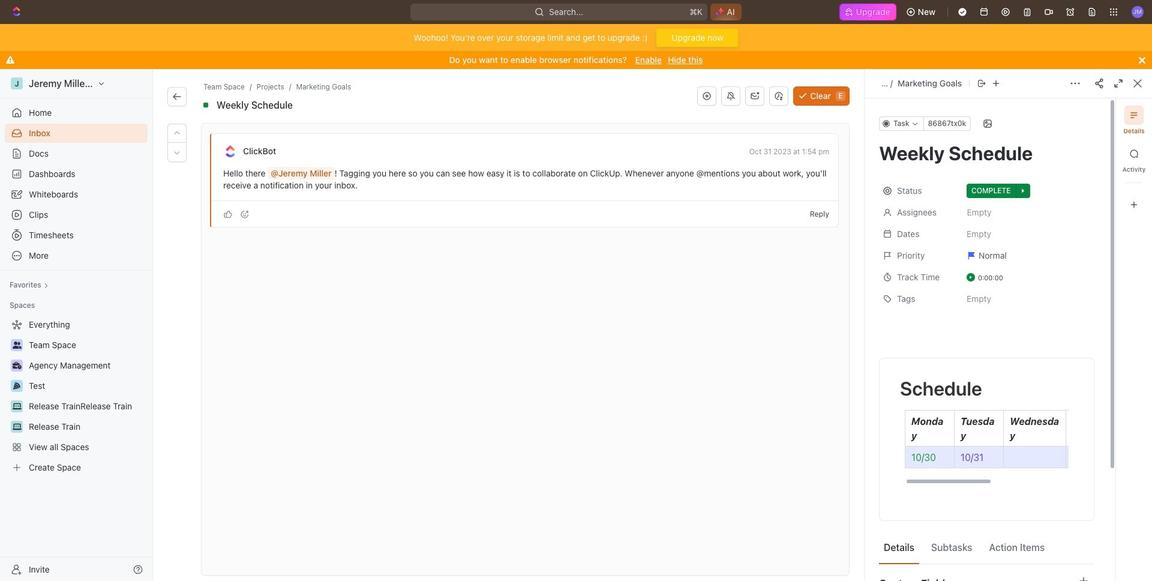 Task type: describe. For each thing, give the bounding box(es) containing it.
Edit task name text field
[[879, 142, 1095, 164]]

sidebar navigation
[[0, 69, 155, 581]]

business time image
[[12, 362, 21, 369]]

pizza slice image
[[13, 382, 20, 390]]

tree inside sidebar navigation
[[5, 315, 148, 477]]



Task type: locate. For each thing, give the bounding box(es) containing it.
1 laptop code image from the top
[[12, 403, 21, 410]]

2 laptop code image from the top
[[12, 423, 21, 430]]

user group image
[[12, 342, 21, 349]]

task sidebar navigation tab list
[[1121, 106, 1148, 214]]

1 vertical spatial laptop code image
[[12, 423, 21, 430]]

tree
[[5, 315, 148, 477]]

0 vertical spatial laptop code image
[[12, 403, 21, 410]]

laptop code image
[[12, 403, 21, 410], [12, 423, 21, 430]]

jeremy miller's workspace, , element
[[11, 77, 23, 89]]



Task type: vqa. For each thing, say whether or not it's contained in the screenshot.
"Pulse"
no



